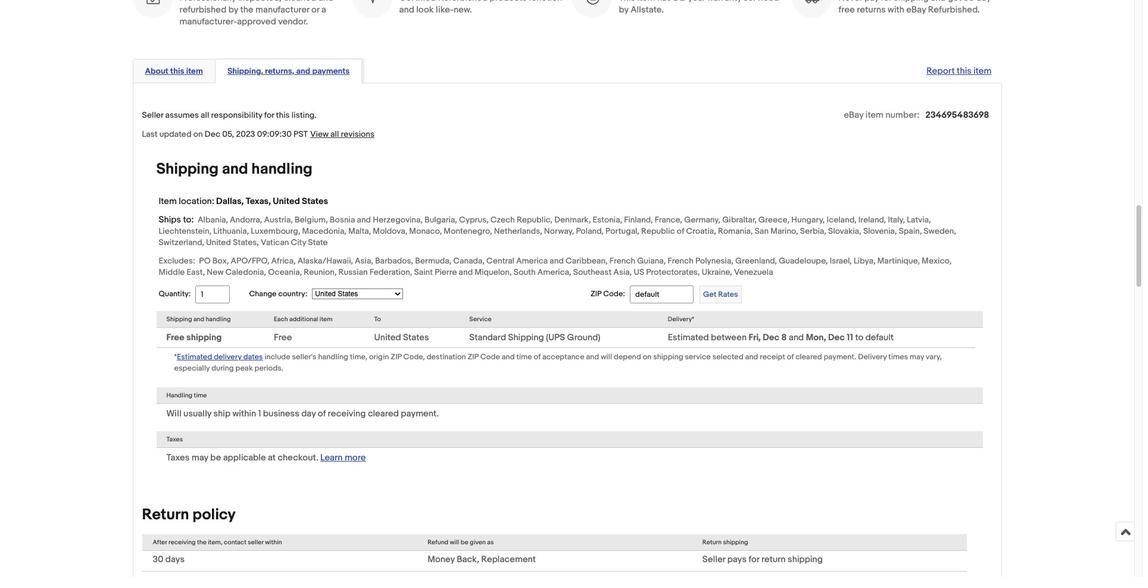 Task type: vqa. For each thing, say whether or not it's contained in the screenshot.
'Luxury stocking stuffers for him Surprise him with something special.'
no



Task type: locate. For each thing, give the bounding box(es) containing it.
2 horizontal spatial zip
[[591, 290, 602, 299]]

report this item
[[927, 66, 992, 77]]

1 horizontal spatial ebay
[[907, 4, 926, 16]]

1 vertical spatial within
[[265, 539, 282, 547]]

item for about this item
[[186, 66, 203, 76]]

of right business
[[318, 409, 326, 420]]

1 horizontal spatial a
[[674, 0, 678, 4]]

excludes:
[[159, 256, 195, 266]]

refurbished
[[180, 4, 227, 16]]

1 vertical spatial on
[[643, 353, 652, 362]]

ebay right with
[[907, 4, 926, 16]]

french up us
[[610, 256, 636, 266]]

return up after
[[142, 506, 189, 525]]

guadeloupe,
[[779, 256, 828, 266]]

and down the )
[[586, 353, 599, 362]]

france,
[[655, 215, 683, 225]]

and right returns,
[[296, 66, 311, 76]]

malta,
[[348, 226, 371, 236]]

1 vertical spatial day
[[301, 409, 316, 420]]

states
[[302, 196, 328, 207], [403, 332, 429, 344]]

0 horizontal spatial will
[[450, 539, 459, 547]]

reunion,
[[304, 267, 337, 278]]

receiving up learn more link
[[328, 409, 366, 420]]

with details__icon image left refurbished
[[144, 0, 161, 6]]

2 taxes from the top
[[166, 453, 190, 464]]

handling down '09:09:30'
[[252, 160, 313, 179]]

central
[[487, 256, 515, 266]]

on
[[193, 129, 203, 139], [643, 353, 652, 362]]

east,
[[187, 267, 205, 278]]

and up or
[[318, 0, 334, 4]]

for up with
[[881, 0, 892, 4]]

0 horizontal spatial ebay
[[844, 110, 864, 121]]

handling
[[166, 392, 192, 400]]

1 vertical spatial shipping and handling
[[166, 316, 231, 323]]

zip right origin
[[391, 353, 402, 362]]

a inside this item has a 2-year warranty serviced by allstate.
[[674, 0, 678, 4]]

1 vertical spatial asia,
[[614, 267, 632, 278]]

this right report
[[957, 66, 972, 77]]

4 with details__icon image from the left
[[804, 0, 820, 6]]

serbia,
[[800, 226, 827, 236]]

states up code,
[[403, 332, 429, 344]]

a left 2-
[[674, 0, 678, 4]]

handling down quantity: text field
[[206, 316, 231, 323]]

change
[[249, 290, 277, 299]]

vary,
[[926, 353, 942, 362]]

may down usually
[[192, 453, 208, 464]]

and left get
[[931, 0, 946, 4]]

seller for seller pays for return shipping
[[703, 555, 726, 566]]

taxes for taxes may be applicable at checkout. learn more
[[166, 453, 190, 464]]

0 horizontal spatial the
[[197, 539, 207, 547]]

0 vertical spatial shipping
[[156, 160, 219, 179]]

dec
[[205, 129, 220, 139], [763, 332, 780, 344], [828, 332, 845, 344]]

1 vertical spatial payment.
[[401, 409, 439, 420]]

with details__icon image left 'certified'
[[364, 0, 380, 6]]

dec left 8
[[763, 332, 780, 344]]

shipping left service
[[653, 353, 684, 362]]

receiving up days
[[169, 539, 196, 547]]

with details__icon image for professionally
[[144, 0, 161, 6]]

0 horizontal spatial day
[[301, 409, 316, 420]]

service
[[470, 316, 492, 323]]

item right additional
[[320, 316, 333, 323]]

periods.
[[255, 364, 283, 373]]

and right code
[[502, 353, 515, 362]]

day
[[977, 0, 991, 4], [301, 409, 316, 420]]

switzerland,
[[159, 238, 204, 248]]

seller up last
[[142, 110, 163, 120]]

italy,
[[888, 215, 905, 225]]

0 horizontal spatial 30
[[153, 555, 163, 566]]

shipping and handling
[[156, 160, 313, 179], [166, 316, 231, 323]]

1 horizontal spatial french
[[668, 256, 694, 266]]

this up '09:09:30'
[[276, 110, 290, 120]]

09:09:30
[[257, 129, 292, 139]]

estimated
[[668, 332, 709, 344], [177, 353, 212, 362]]

0 horizontal spatial time
[[194, 392, 207, 400]]

0 vertical spatial estimated
[[668, 332, 709, 344]]

croatia,
[[686, 226, 716, 236]]

returns
[[857, 4, 886, 16]]

1 horizontal spatial on
[[643, 353, 652, 362]]

0 vertical spatial payment.
[[824, 353, 857, 362]]

1 with details__icon image from the left
[[144, 0, 161, 6]]

0 vertical spatial cleared
[[796, 353, 822, 362]]

standard
[[470, 332, 506, 344]]

asia, left us
[[614, 267, 632, 278]]

seller's
[[292, 353, 317, 362]]

1 french from the left
[[610, 256, 636, 266]]

shipping and handling up dallas, on the left top of page
[[156, 160, 313, 179]]

depend
[[614, 353, 641, 362]]

time down standard shipping (ups ground )
[[517, 353, 532, 362]]

monaco,
[[409, 226, 442, 236]]

zip left code
[[468, 353, 479, 362]]

Quantity: text field
[[196, 286, 230, 304]]

payment.
[[824, 353, 857, 362], [401, 409, 439, 420]]

0 vertical spatial for
[[881, 0, 892, 4]]

0 vertical spatial 30
[[964, 0, 975, 4]]

payment. down 11
[[824, 353, 857, 362]]

look
[[416, 4, 434, 16]]

ebay left number:
[[844, 110, 864, 121]]

taxes for taxes
[[166, 436, 183, 444]]

will left depend
[[601, 353, 612, 362]]

will inside include seller's handling time, origin zip code, destination zip code and time of acceptance and will depend on shipping service selected and receipt of cleared payment. delivery times may vary, especially during peak periods.
[[601, 353, 612, 362]]

for
[[881, 0, 892, 4], [264, 110, 274, 120], [749, 555, 760, 566]]

and right 8
[[789, 332, 804, 344]]

checkout.
[[278, 453, 318, 464]]

include seller's handling time, origin zip code, destination zip code and time of acceptance and will depend on shipping service selected and receipt of cleared payment. delivery times may vary, especially during peak periods.
[[174, 353, 942, 373]]

0 vertical spatial seller
[[142, 110, 163, 120]]

1 horizontal spatial day
[[977, 0, 991, 4]]

for inside never pay for shipping and get 30 day free returns with ebay refurbished.
[[881, 0, 892, 4]]

1 horizontal spatial zip
[[468, 353, 479, 362]]

with details__icon image left free
[[804, 0, 820, 6]]

of right receipt
[[787, 353, 794, 362]]

0 vertical spatial states
[[302, 196, 328, 207]]

for for never
[[881, 0, 892, 4]]

may left vary, on the right bottom of the page
[[910, 353, 924, 362]]

the
[[240, 4, 254, 16], [197, 539, 207, 547]]

be left given
[[461, 539, 469, 547]]

all right view
[[331, 129, 339, 139]]

shipping and handling up free shipping
[[166, 316, 231, 323]]

and down canada, on the left top of page
[[459, 267, 473, 278]]

with details__icon image for certified
[[364, 0, 380, 6]]

seller assumes all responsibility for this listing.
[[142, 110, 317, 120]]

1 by from the left
[[229, 4, 238, 16]]

0 horizontal spatial free
[[166, 332, 184, 344]]

us
[[634, 267, 645, 278]]

shipping left (ups
[[508, 332, 544, 344]]

free for free shipping
[[166, 332, 184, 344]]

1 horizontal spatial cleared
[[796, 353, 822, 362]]

united down lithuania,
[[206, 238, 231, 248]]

return for return shipping
[[703, 539, 722, 547]]

refund
[[428, 539, 449, 547]]

professionally
[[180, 0, 236, 4]]

1 horizontal spatial by
[[619, 4, 629, 16]]

pays
[[728, 555, 747, 566]]

miquelon,
[[475, 267, 512, 278]]

1 vertical spatial states
[[403, 332, 429, 344]]

0 vertical spatial united
[[273, 196, 300, 207]]

return up seller pays for return shipping
[[703, 539, 722, 547]]

05,
[[222, 129, 234, 139]]

shipping up * estimated delivery dates
[[186, 332, 222, 344]]

0 horizontal spatial may
[[192, 453, 208, 464]]

get
[[948, 0, 962, 4]]

more
[[345, 453, 366, 464]]

0 horizontal spatial cleared
[[368, 409, 399, 420]]

cleared down origin
[[368, 409, 399, 420]]

0 vertical spatial all
[[201, 110, 209, 120]]

30 right get
[[964, 0, 975, 4]]

0 vertical spatial will
[[601, 353, 612, 362]]

taxes may be applicable at checkout. learn more
[[166, 453, 366, 464]]

1 horizontal spatial within
[[265, 539, 282, 547]]

sweden,
[[924, 226, 956, 236]]

day right business
[[301, 409, 316, 420]]

canada,
[[453, 256, 485, 266]]

0 horizontal spatial for
[[264, 110, 274, 120]]

spain,
[[899, 226, 922, 236]]

2 free from the left
[[274, 332, 292, 344]]

0 horizontal spatial estimated
[[177, 353, 212, 362]]

1 horizontal spatial may
[[910, 353, 924, 362]]

this for about
[[170, 66, 184, 76]]

all right assumes on the top
[[201, 110, 209, 120]]

asia, up russian
[[355, 256, 373, 266]]

venezuela
[[734, 267, 773, 278]]

report this item link
[[921, 60, 998, 83]]

be
[[210, 453, 221, 464], [461, 539, 469, 547]]

)
[[598, 332, 601, 344]]

delivery*
[[668, 316, 695, 323]]

2 horizontal spatial dec
[[828, 332, 845, 344]]

0 horizontal spatial be
[[210, 453, 221, 464]]

estimated down delivery*
[[668, 332, 709, 344]]

with details__icon image
[[144, 0, 161, 6], [364, 0, 380, 6], [584, 0, 600, 6], [804, 0, 820, 6]]

of down france,
[[677, 226, 685, 236]]

0 horizontal spatial states
[[302, 196, 328, 207]]

be for given
[[461, 539, 469, 547]]

handling left time,
[[318, 353, 348, 362]]

by inside this item has a 2-year warranty serviced by allstate.
[[619, 4, 629, 16]]

manufacturer-
[[180, 16, 237, 27]]

2 horizontal spatial handling
[[318, 353, 348, 362]]

item up allstate.
[[637, 0, 655, 4]]

1 horizontal spatial will
[[601, 353, 612, 362]]

1 vertical spatial return
[[703, 539, 722, 547]]

item right report
[[974, 66, 992, 77]]

and inside professionally inspected, cleaned and refurbished by the manufacturer or a manufacturer-approved vendor.
[[318, 0, 334, 4]]

30 left days
[[153, 555, 163, 566]]

and inside albania, andorra, austria, belgium, bosnia and herzegovina, bulgaria, cyprus, czech republic, denmark, estonia, finland, france, germany, gibraltar, greece, hungary, iceland, ireland, italy, latvia, liechtenstein, lithuania, luxembourg, macedonia, malta, moldova, monaco, montenegro, netherlands, norway, poland, portugal, republic of croatia, romania, san marino, serbia, slovakia, slovenia, spain, sweden, switzerland, united states, vatican city state
[[357, 215, 371, 225]]

0 horizontal spatial receiving
[[169, 539, 196, 547]]

item inside button
[[186, 66, 203, 76]]

(ups
[[546, 332, 565, 344]]

estimated up especially
[[177, 353, 212, 362]]

1 horizontal spatial asia,
[[614, 267, 632, 278]]

1 horizontal spatial return
[[703, 539, 722, 547]]

0 vertical spatial taxes
[[166, 436, 183, 444]]

after
[[153, 539, 167, 547]]

include
[[265, 353, 290, 362]]

be left 'applicable'
[[210, 453, 221, 464]]

with details__icon image left this
[[584, 0, 600, 6]]

0 horizontal spatial french
[[610, 256, 636, 266]]

1 horizontal spatial dec
[[763, 332, 780, 344]]

learn more link
[[320, 453, 366, 464]]

0 vertical spatial asia,
[[355, 256, 373, 266]]

shipping up free shipping
[[166, 316, 192, 323]]

report
[[927, 66, 955, 77]]

between
[[711, 332, 747, 344]]

1 horizontal spatial handling
[[252, 160, 313, 179]]

ground
[[567, 332, 598, 344]]

additional
[[289, 316, 318, 323]]

payment. down code,
[[401, 409, 439, 420]]

and down fri, on the right bottom
[[746, 353, 758, 362]]

1 vertical spatial seller
[[703, 555, 726, 566]]

hungary,
[[792, 215, 825, 225]]

and
[[318, 0, 334, 4], [931, 0, 946, 4], [399, 4, 414, 16], [296, 66, 311, 76], [222, 160, 248, 179], [357, 215, 371, 225], [550, 256, 564, 266], [459, 267, 473, 278], [194, 316, 204, 323], [789, 332, 804, 344], [502, 353, 515, 362], [586, 353, 599, 362], [746, 353, 758, 362]]

1 free from the left
[[166, 332, 184, 344]]

0 vertical spatial on
[[193, 129, 203, 139]]

handling inside include seller's handling time, origin zip code, destination zip code and time of acceptance and will depend on shipping service selected and receipt of cleared payment. delivery times may vary, especially during peak periods.
[[318, 353, 348, 362]]

last
[[142, 129, 158, 139]]

free down the each on the left bottom of page
[[274, 332, 292, 344]]

po box, apo/fpo, africa, alaska/hawaii, asia, barbados, bermuda, canada, central america and caribbean, french guiana, french polynesia, greenland, guadeloupe, israel, libya, martinique, mexico, middle east, new caledonia, oceania, reunion, russian federation, saint pierre and miquelon, south america, southeast asia, us protectorates, ukraine, venezuela
[[159, 256, 952, 278]]

french up protectorates,
[[668, 256, 694, 266]]

be for applicable
[[210, 453, 221, 464]]

0 horizontal spatial payment.
[[401, 409, 439, 420]]

certified
[[399, 0, 436, 4]]

within left 1
[[233, 409, 256, 420]]

tab list
[[133, 57, 1002, 83]]

last updated on dec 05, 2023 09:09:30 pst view all revisions
[[142, 129, 375, 139]]

1 vertical spatial be
[[461, 539, 469, 547]]

this inside button
[[170, 66, 184, 76]]

item for report this item
[[974, 66, 992, 77]]

ships
[[159, 214, 181, 226]]

will usually ship within 1 business day of receiving cleared payment.
[[166, 409, 439, 420]]

united down to
[[374, 332, 401, 344]]

0 vertical spatial a
[[674, 0, 678, 4]]

shipping up pays
[[723, 539, 748, 547]]

this right about
[[170, 66, 184, 76]]

portugal,
[[606, 226, 640, 236]]

1 horizontal spatial receiving
[[328, 409, 366, 420]]

mexico,
[[922, 256, 952, 266]]

2 vertical spatial for
[[749, 555, 760, 566]]

0 horizontal spatial seller
[[142, 110, 163, 120]]

1 taxes from the top
[[166, 436, 183, 444]]

day right get
[[977, 0, 991, 4]]

cyprus,
[[459, 215, 489, 225]]

zip left code:
[[591, 290, 602, 299]]

1 vertical spatial receiving
[[169, 539, 196, 547]]

0 vertical spatial time
[[517, 353, 532, 362]]

1 horizontal spatial 30
[[964, 0, 975, 4]]

2 horizontal spatial this
[[957, 66, 972, 77]]

on right depend
[[643, 353, 652, 362]]

by up approved
[[229, 4, 238, 16]]

item right about
[[186, 66, 203, 76]]

dec for 8
[[763, 332, 780, 344]]

shipping up "location:"
[[156, 160, 219, 179]]

1 horizontal spatial be
[[461, 539, 469, 547]]

0 vertical spatial may
[[910, 353, 924, 362]]

the left item,
[[197, 539, 207, 547]]

1 vertical spatial shipping
[[166, 316, 192, 323]]

within right seller at the left bottom of the page
[[265, 539, 282, 547]]

1 horizontal spatial free
[[274, 332, 292, 344]]

cleared down mon,
[[796, 353, 822, 362]]

2 horizontal spatial for
[[881, 0, 892, 4]]

ebay inside never pay for shipping and get 30 day free returns with ebay refurbished.
[[907, 4, 926, 16]]

2 with details__icon image from the left
[[364, 0, 380, 6]]

0 horizontal spatial return
[[142, 506, 189, 525]]

will right refund
[[450, 539, 459, 547]]

about this item button
[[145, 66, 203, 77]]

1 vertical spatial handling
[[206, 316, 231, 323]]

a right or
[[322, 4, 326, 16]]

liechtenstein,
[[159, 226, 212, 236]]

1 horizontal spatial time
[[517, 353, 532, 362]]

1 horizontal spatial payment.
[[824, 353, 857, 362]]

states up belgium, in the left of the page
[[302, 196, 328, 207]]

0 vertical spatial within
[[233, 409, 256, 420]]

2 vertical spatial handling
[[318, 353, 348, 362]]

united up austria,
[[273, 196, 300, 207]]

3 with details__icon image from the left
[[584, 0, 600, 6]]

0 vertical spatial ebay
[[907, 4, 926, 16]]

cleared inside include seller's handling time, origin zip code, destination zip code and time of acceptance and will depend on shipping service selected and receipt of cleared payment. delivery times may vary, especially during peak periods.
[[796, 353, 822, 362]]

united inside albania, andorra, austria, belgium, bosnia and herzegovina, bulgaria, cyprus, czech republic, denmark, estonia, finland, france, germany, gibraltar, greece, hungary, iceland, ireland, italy, latvia, liechtenstein, lithuania, luxembourg, macedonia, malta, moldova, monaco, montenegro, netherlands, norway, poland, portugal, republic of croatia, romania, san marino, serbia, slovakia, slovenia, spain, sweden, switzerland, united states, vatican city state
[[206, 238, 231, 248]]

1 vertical spatial ebay
[[844, 110, 864, 121]]

1 vertical spatial all
[[331, 129, 339, 139]]

money
[[428, 555, 455, 566]]

for for seller
[[749, 555, 760, 566]]

2-
[[680, 0, 688, 4]]

receipt
[[760, 353, 786, 362]]

texas,
[[246, 196, 271, 207]]

and inside button
[[296, 66, 311, 76]]

and down 'certified'
[[399, 4, 414, 16]]

seller for seller assumes all responsibility for this listing.
[[142, 110, 163, 120]]

the down inspected,
[[240, 4, 254, 16]]

0 horizontal spatial within
[[233, 409, 256, 420]]

free up *
[[166, 332, 184, 344]]

denmark,
[[555, 215, 591, 225]]

1 vertical spatial time
[[194, 392, 207, 400]]

time inside include seller's handling time, origin zip code, destination zip code and time of acceptance and will depend on shipping service selected and receipt of cleared payment. delivery times may vary, especially during peak periods.
[[517, 353, 532, 362]]

1 horizontal spatial states
[[403, 332, 429, 344]]

dec left 11
[[828, 332, 845, 344]]

return
[[142, 506, 189, 525], [703, 539, 722, 547]]

time up usually
[[194, 392, 207, 400]]

0 vertical spatial day
[[977, 0, 991, 4]]

2 vertical spatial united
[[374, 332, 401, 344]]

warranty
[[707, 0, 742, 4]]

on right "updated"
[[193, 129, 203, 139]]

to
[[374, 316, 381, 323]]

seller down return shipping
[[703, 555, 726, 566]]

for up '09:09:30'
[[264, 110, 274, 120]]

for right pays
[[749, 555, 760, 566]]

1 horizontal spatial estimated
[[668, 332, 709, 344]]

by down this
[[619, 4, 629, 16]]

0 horizontal spatial on
[[193, 129, 203, 139]]

and up the malta,
[[357, 215, 371, 225]]

11
[[847, 332, 854, 344]]

0 horizontal spatial by
[[229, 4, 238, 16]]

2 by from the left
[[619, 4, 629, 16]]

shipping up with
[[894, 0, 929, 4]]

0 vertical spatial receiving
[[328, 409, 366, 420]]

dec left 05,
[[205, 129, 220, 139]]



Task type: describe. For each thing, give the bounding box(es) containing it.
of down standard shipping (ups ground )
[[534, 353, 541, 362]]

change country:
[[249, 290, 308, 299]]

ship
[[214, 409, 231, 420]]

1 horizontal spatial all
[[331, 129, 339, 139]]

montenegro,
[[444, 226, 492, 236]]

2 horizontal spatial united
[[374, 332, 401, 344]]

ships to:
[[159, 214, 194, 226]]

shipping inside never pay for shipping and get 30 day free returns with ebay refurbished.
[[894, 0, 929, 4]]

item for each additional item
[[320, 316, 333, 323]]

never pay for shipping and get 30 day free returns with ebay refurbished.
[[839, 0, 991, 16]]

1 vertical spatial 30
[[153, 555, 163, 566]]

with details__icon image for this
[[584, 0, 600, 6]]

moldova,
[[373, 226, 408, 236]]

dec for 05,
[[205, 129, 220, 139]]

*
[[174, 353, 177, 362]]

item left number:
[[866, 110, 884, 121]]

a inside professionally inspected, cleaned and refurbished by the manufacturer or a manufacturer-approved vendor.
[[322, 4, 326, 16]]

serviced
[[744, 0, 780, 4]]

this
[[619, 0, 635, 4]]

and inside certified refurbished products function and look like-new.
[[399, 4, 414, 16]]

this for report
[[957, 66, 972, 77]]

1 vertical spatial may
[[192, 453, 208, 464]]

0 horizontal spatial asia,
[[355, 256, 373, 266]]

return policy
[[142, 506, 236, 525]]

payments
[[312, 66, 350, 76]]

free for free
[[274, 332, 292, 344]]

free shipping
[[166, 332, 222, 344]]

234695483698
[[926, 110, 990, 121]]

finland,
[[624, 215, 653, 225]]

new
[[207, 267, 224, 278]]

ZIP Code: text field
[[630, 286, 694, 304]]

especially
[[174, 364, 210, 373]]

of inside albania, andorra, austria, belgium, bosnia and herzegovina, bulgaria, cyprus, czech republic, denmark, estonia, finland, france, germany, gibraltar, greece, hungary, iceland, ireland, italy, latvia, liechtenstein, lithuania, luxembourg, macedonia, malta, moldova, monaco, montenegro, netherlands, norway, poland, portugal, republic of croatia, romania, san marino, serbia, slovakia, slovenia, spain, sweden, switzerland, united states, vatican city state
[[677, 226, 685, 236]]

2 vertical spatial shipping
[[508, 332, 544, 344]]

1 vertical spatial cleared
[[368, 409, 399, 420]]

1 vertical spatial estimated
[[177, 353, 212, 362]]

po
[[199, 256, 211, 266]]

tab list containing about this item
[[133, 57, 1002, 83]]

and up dallas, on the left top of page
[[222, 160, 248, 179]]

day inside never pay for shipping and get 30 day free returns with ebay refurbished.
[[977, 0, 991, 4]]

ukraine,
[[702, 267, 732, 278]]

shipping inside include seller's handling time, origin zip code, destination zip code and time of acceptance and will depend on shipping service selected and receipt of cleared payment. delivery times may vary, especially during peak periods.
[[653, 353, 684, 362]]

like-
[[436, 4, 454, 16]]

at
[[268, 453, 276, 464]]

bulgaria,
[[425, 215, 457, 225]]

protectorates,
[[646, 267, 700, 278]]

germany,
[[684, 215, 721, 225]]

and up the america,
[[550, 256, 564, 266]]

san
[[755, 226, 769, 236]]

zip code:
[[591, 290, 625, 299]]

return for return policy
[[142, 506, 189, 525]]

ebay item number: 234695483698
[[844, 110, 990, 121]]

listing.
[[292, 110, 317, 120]]

return shipping
[[703, 539, 748, 547]]

origin
[[369, 353, 389, 362]]

contact
[[224, 539, 246, 547]]

policy
[[193, 506, 236, 525]]

martinique,
[[878, 256, 920, 266]]

code
[[480, 353, 500, 362]]

saint
[[414, 267, 433, 278]]

to
[[856, 332, 864, 344]]

pay
[[865, 0, 879, 4]]

2 french from the left
[[668, 256, 694, 266]]

caledonia,
[[225, 267, 266, 278]]

greece,
[[759, 215, 790, 225]]

shipping,
[[227, 66, 263, 76]]

1 vertical spatial will
[[450, 539, 459, 547]]

back,
[[457, 555, 479, 566]]

number:
[[886, 110, 920, 121]]

and inside never pay for shipping and get 30 day free returns with ebay refurbished.
[[931, 0, 946, 4]]

about
[[145, 66, 168, 76]]

0 horizontal spatial all
[[201, 110, 209, 120]]

delivery
[[858, 353, 887, 362]]

albania,
[[198, 215, 228, 225]]

30 inside never pay for shipping and get 30 day free returns with ebay refurbished.
[[964, 0, 975, 4]]

guiana,
[[637, 256, 666, 266]]

payment. inside include seller's handling time, origin zip code, destination zip code and time of acceptance and will depend on shipping service selected and receipt of cleared payment. delivery times may vary, especially during peak periods.
[[824, 353, 857, 362]]

on inside include seller's handling time, origin zip code, destination zip code and time of acceptance and will depend on shipping service selected and receipt of cleared payment. delivery times may vary, especially during peak periods.
[[643, 353, 652, 362]]

each additional item
[[274, 316, 333, 323]]

or
[[312, 4, 320, 16]]

seller pays for return shipping
[[703, 555, 823, 566]]

may inside include seller's handling time, origin zip code, destination zip code and time of acceptance and will depend on shipping service selected and receipt of cleared payment. delivery times may vary, especially during peak periods.
[[910, 353, 924, 362]]

will
[[166, 409, 182, 420]]

with details__icon image for never
[[804, 0, 820, 6]]

fri,
[[749, 332, 761, 344]]

box,
[[213, 256, 229, 266]]

code,
[[404, 353, 425, 362]]

with
[[888, 4, 905, 16]]

the inside professionally inspected, cleaned and refurbished by the manufacturer or a manufacturer-approved vendor.
[[240, 4, 254, 16]]

as
[[487, 539, 494, 547]]

has
[[657, 0, 672, 4]]

0 vertical spatial handling
[[252, 160, 313, 179]]

country:
[[278, 290, 308, 299]]

1 horizontal spatial this
[[276, 110, 290, 120]]

0 horizontal spatial zip
[[391, 353, 402, 362]]

0 vertical spatial shipping and handling
[[156, 160, 313, 179]]

vatican
[[261, 238, 289, 248]]

item inside this item has a 2-year warranty serviced by allstate.
[[637, 0, 655, 4]]

herzegovina,
[[373, 215, 423, 225]]

refurbished
[[438, 0, 488, 4]]

south
[[514, 267, 536, 278]]

view all revisions link
[[308, 129, 375, 140]]

belgium,
[[295, 215, 328, 225]]

and up free shipping
[[194, 316, 204, 323]]

by inside professionally inspected, cleaned and refurbished by the manufacturer or a manufacturer-approved vendor.
[[229, 4, 238, 16]]

days
[[165, 555, 185, 566]]

shipping, returns, and payments
[[227, 66, 350, 76]]

bosnia
[[330, 215, 355, 225]]

function
[[529, 0, 562, 4]]

1 vertical spatial the
[[197, 539, 207, 547]]

standard shipping (ups ground )
[[470, 332, 601, 344]]

polynesia,
[[696, 256, 734, 266]]

oceania,
[[268, 267, 302, 278]]

republic,
[[517, 215, 553, 225]]

shipping right return
[[788, 555, 823, 566]]

israel,
[[830, 256, 852, 266]]

pierre
[[435, 267, 457, 278]]

refund will be given as
[[428, 539, 494, 547]]

* estimated delivery dates
[[174, 353, 263, 362]]

revisions
[[341, 129, 375, 139]]

item location: dallas, texas, united states
[[159, 196, 328, 207]]

item,
[[208, 539, 223, 547]]



